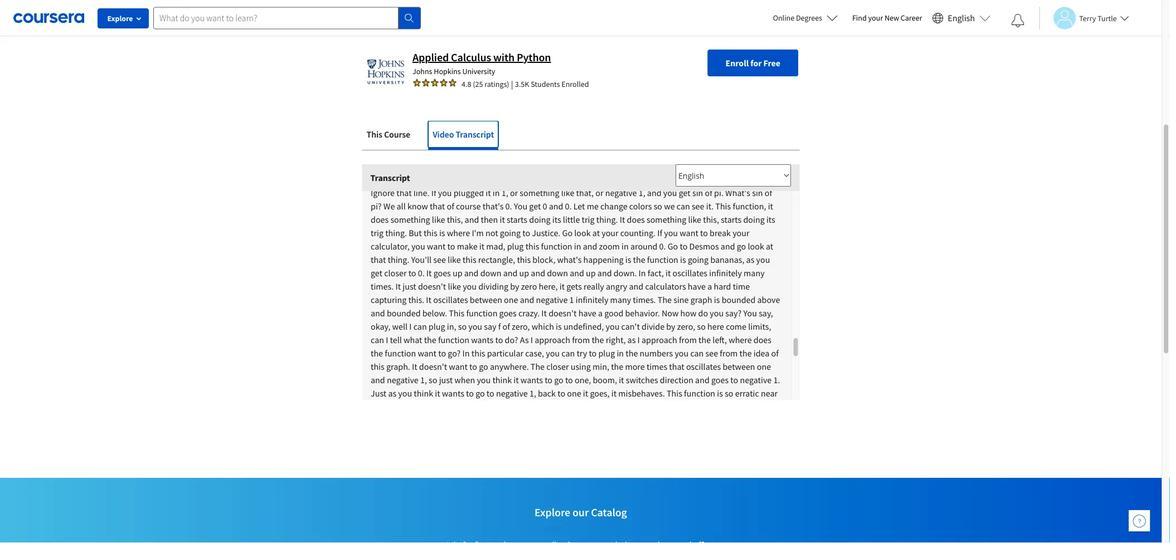 Task type: vqa. For each thing, say whether or not it's contained in the screenshot.
the search input field
no



Task type: describe. For each thing, give the bounding box(es) containing it.
turtle
[[1098, 13, 1117, 23]]

for
[[750, 58, 762, 69]]

johns hopkins university image
[[363, 50, 408, 94]]

explore for explore our catalog
[[535, 506, 570, 520]]

catalog
[[591, 506, 627, 520]]

career
[[901, 13, 922, 23]]

2 filled star image from the left
[[439, 78, 448, 87]]

hopkins
[[434, 66, 461, 77]]

enrolled
[[562, 79, 589, 89]]

free
[[763, 58, 780, 69]]

degrees
[[796, 13, 822, 23]]

ratings)
[[485, 79, 509, 89]]

applied
[[413, 51, 449, 65]]

enroll
[[726, 58, 749, 69]]

video placeholder image
[[363, 0, 798, 35]]

transcript inside button
[[456, 129, 494, 140]]

(25
[[473, 79, 483, 89]]

university
[[462, 66, 495, 77]]

online degrees button
[[764, 6, 847, 30]]

course
[[384, 129, 410, 140]]

find your new career link
[[847, 11, 928, 25]]

english
[[948, 13, 975, 24]]

this
[[367, 129, 382, 140]]

coursera image
[[13, 9, 84, 27]]

explore our catalog
[[535, 506, 627, 520]]

explore button
[[98, 8, 149, 28]]

applied calculus with python link
[[413, 51, 551, 65]]

3 filled star image from the left
[[448, 78, 457, 87]]

4.8 (25 ratings) | 3.5k students enrolled
[[462, 79, 589, 90]]

help center image
[[1133, 515, 1146, 528]]

video transcript
[[433, 129, 494, 140]]

course details tabs tab list
[[362, 121, 800, 150]]

1 filled star image from the left
[[421, 78, 430, 87]]



Task type: locate. For each thing, give the bounding box(es) containing it.
filled star image down hopkins
[[439, 78, 448, 87]]

applied calculus with python johns hopkins university
[[413, 51, 551, 77]]

transcript right video
[[456, 129, 494, 140]]

None search field
[[153, 7, 421, 29]]

0 horizontal spatial transcript
[[370, 172, 410, 184]]

3.5k
[[515, 79, 529, 89]]

filled star image down johns
[[413, 78, 421, 87]]

0 vertical spatial transcript
[[456, 129, 494, 140]]

students
[[531, 79, 560, 89]]

enroll for free
[[726, 58, 780, 69]]

our
[[573, 506, 589, 520]]

1 horizontal spatial filled star image
[[439, 78, 448, 87]]

explore
[[107, 13, 133, 23], [535, 506, 570, 520]]

online degrees
[[773, 13, 822, 23]]

this course
[[367, 129, 410, 140]]

filled star image
[[413, 78, 421, 87], [439, 78, 448, 87]]

video
[[433, 129, 454, 140]]

terry turtle button
[[1039, 7, 1129, 29]]

this course button
[[362, 121, 415, 148]]

terry
[[1079, 13, 1096, 23]]

0 horizontal spatial explore
[[107, 13, 133, 23]]

0 vertical spatial explore
[[107, 13, 133, 23]]

1 vertical spatial explore
[[535, 506, 570, 520]]

calculus
[[451, 51, 491, 65]]

find
[[852, 13, 867, 23]]

transcript
[[456, 129, 494, 140], [370, 172, 410, 184]]

johns
[[413, 66, 432, 77]]

0 horizontal spatial filled star image
[[413, 78, 421, 87]]

python
[[517, 51, 551, 65]]

filled star image
[[421, 78, 430, 87], [430, 78, 439, 87], [448, 78, 457, 87]]

your
[[868, 13, 883, 23]]

transcript down the this course button
[[370, 172, 410, 184]]

4.8
[[462, 79, 471, 89]]

online
[[773, 13, 795, 23]]

What do you want to learn? text field
[[153, 7, 399, 29]]

with
[[493, 51, 515, 65]]

2 filled star image from the left
[[430, 78, 439, 87]]

find your new career
[[852, 13, 922, 23]]

enroll for free button
[[708, 50, 798, 77]]

1 horizontal spatial explore
[[535, 506, 570, 520]]

new
[[885, 13, 899, 23]]

1 horizontal spatial transcript
[[456, 129, 494, 140]]

video transcript button
[[428, 121, 498, 148]]

|
[[511, 79, 513, 90]]

english button
[[928, 0, 995, 36]]

explore for explore
[[107, 13, 133, 23]]

explore inside popup button
[[107, 13, 133, 23]]

1 vertical spatial transcript
[[370, 172, 410, 184]]

1 filled star image from the left
[[413, 78, 421, 87]]

terry turtle
[[1079, 13, 1117, 23]]

show notifications image
[[1011, 14, 1025, 27]]

johns hopkins university link
[[413, 66, 495, 77]]



